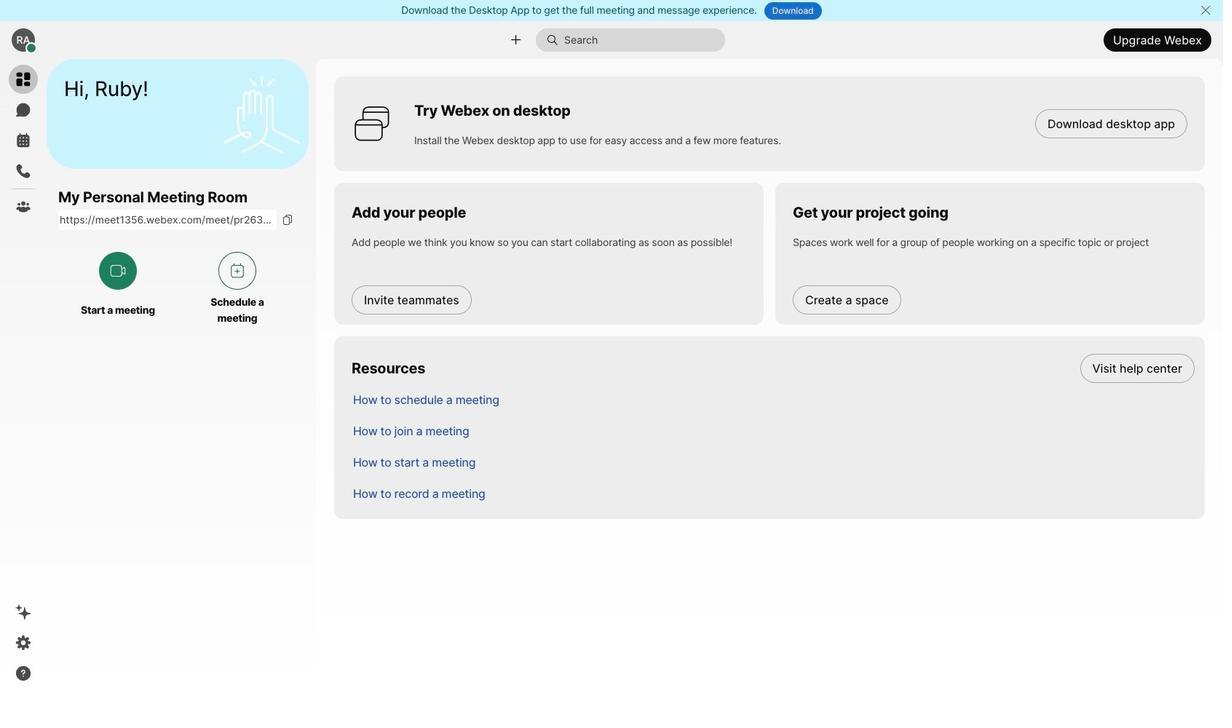 Task type: locate. For each thing, give the bounding box(es) containing it.
navigation
[[0, 59, 47, 702]]

list item
[[342, 353, 1206, 384], [342, 384, 1206, 415], [342, 415, 1206, 447], [342, 447, 1206, 478], [342, 478, 1206, 509]]

4 list item from the top
[[342, 447, 1206, 478]]

None text field
[[58, 210, 277, 230]]

3 list item from the top
[[342, 415, 1206, 447]]

two hands high fiving image
[[218, 70, 305, 158]]

cancel_16 image
[[1201, 4, 1212, 16]]



Task type: vqa. For each thing, say whether or not it's contained in the screenshot.
third list item from the bottom of the page
yes



Task type: describe. For each thing, give the bounding box(es) containing it.
1 list item from the top
[[342, 353, 1206, 384]]

5 list item from the top
[[342, 478, 1206, 509]]

2 list item from the top
[[342, 384, 1206, 415]]

webex tab list
[[9, 65, 38, 221]]



